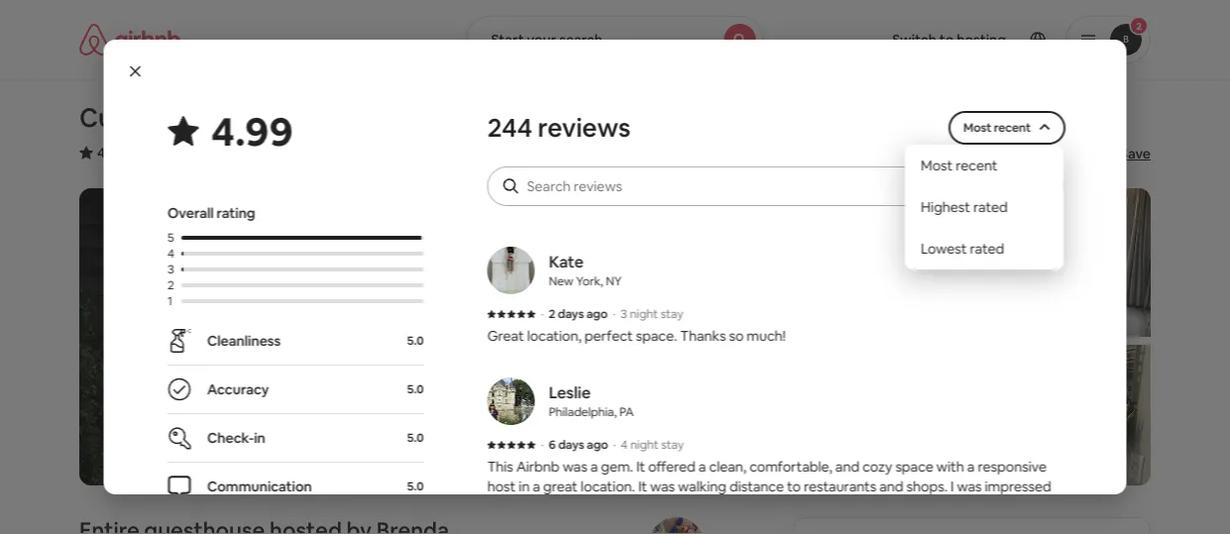 Task type: locate. For each thing, give the bounding box(es) containing it.
1 vertical spatial ago
[[586, 437, 608, 453]]

it right gem.
[[636, 458, 645, 476]]

kitchen with full refrigerator, microwave & toaster-air fry convection oven. image
[[891, 345, 1151, 486]]

airbnb
[[516, 458, 559, 476]]

0 horizontal spatial host
[[487, 478, 515, 496]]

to
[[787, 478, 801, 496], [592, 498, 606, 515], [663, 517, 677, 534]]

244 down culver
[[136, 144, 160, 162]]

1 horizontal spatial 2
[[548, 306, 555, 322]]

0 vertical spatial most
[[963, 120, 991, 135]]

0 horizontal spatial the
[[506, 498, 527, 515]]

host
[[487, 478, 515, 496], [928, 498, 956, 515]]

0 horizontal spatial in
[[253, 429, 265, 447]]

most up highest rated
[[963, 120, 991, 135]]

a
[[590, 458, 598, 476], [698, 458, 706, 476], [967, 458, 974, 476], [532, 478, 540, 496], [801, 517, 808, 534]]

and up 'it'
[[648, 498, 672, 515]]

1 horizontal spatial 4
[[620, 437, 627, 453]]

stay up offered
[[661, 437, 683, 453]]

in up communication
[[253, 429, 265, 447]]

culver city stylish guesthouse
[[79, 101, 451, 134]]

night up gem.
[[630, 437, 658, 453]]

front entry door of guesthouse image
[[79, 188, 615, 486]]

1 vertical spatial in
[[518, 478, 529, 496]]

0 horizontal spatial to
[[592, 498, 606, 515]]

night for leslie
[[630, 437, 658, 453]]

0 vertical spatial it
[[636, 458, 645, 476]]

in down airbnb
[[518, 478, 529, 496]]

1 ago from the top
[[586, 306, 607, 322]]

· left 6
[[540, 437, 543, 453]]

most recent up share button
[[963, 120, 1031, 135]]

1 vertical spatial 3
[[620, 306, 627, 322]]

most recent
[[963, 120, 1031, 135], [920, 157, 997, 174]]

recent up highest rated
[[955, 157, 997, 174]]

1 vertical spatial days
[[558, 437, 584, 453]]

to down comfortable,
[[787, 478, 801, 496]]

rated right lowest at the top of page
[[970, 240, 1004, 258]]

0 vertical spatial night
[[629, 306, 658, 322]]

space.
[[636, 327, 677, 345]]

244 down start
[[487, 111, 532, 144]]

thank
[[993, 517, 1033, 534]]

Start your search search field
[[466, 16, 764, 63]]

1 horizontal spatial reviews
[[537, 111, 630, 144]]

1 horizontal spatial 244
[[487, 111, 532, 144]]

· up perfect
[[612, 306, 615, 322]]

list box
[[905, 145, 1063, 270]]

0 vertical spatial to
[[787, 478, 801, 496]]

i down with
[[950, 478, 954, 496]]

1 stay from the top
[[660, 306, 683, 322]]

1 horizontal spatial the
[[675, 498, 697, 515]]

and
[[835, 458, 859, 476], [879, 478, 903, 496], [648, 498, 672, 515], [820, 498, 844, 515], [870, 517, 894, 534]]

recent inside dropdown button
[[994, 120, 1031, 135]]

stay up space.
[[660, 306, 683, 322]]

4
[[167, 246, 174, 261], [620, 437, 627, 453]]

rated
[[973, 198, 1007, 216], [970, 240, 1004, 258]]

ago for leslie
[[586, 437, 608, 453]]

most
[[963, 120, 991, 135], [920, 157, 952, 174]]

restaurants
[[804, 478, 876, 496]]

0 vertical spatial 2
[[167, 278, 174, 293]]

enjoyable
[[897, 517, 958, 534]]

list box containing most recent
[[905, 145, 1063, 270]]

a up the walking
[[698, 458, 706, 476]]

2 days from the top
[[558, 437, 584, 453]]

it up detail
[[638, 478, 647, 496]]

i down impressed at bottom right
[[1022, 498, 1026, 515]]

stay
[[660, 306, 683, 322], [661, 437, 683, 453]]

2 ago from the top
[[586, 437, 608, 453]]

night
[[629, 306, 658, 322], [630, 437, 658, 453]]

looking
[[729, 517, 776, 534]]

comfortable,
[[749, 458, 832, 476]]

0 vertical spatial recent
[[994, 120, 1031, 135]]

ago up perfect
[[586, 306, 607, 322]]

2 up 1
[[167, 278, 174, 293]]

reviews inside 4.99 dialog
[[537, 111, 630, 144]]

highest
[[920, 198, 970, 216]]

0 vertical spatial host
[[487, 478, 515, 496]]

save button
[[1088, 137, 1159, 171]]

location,
[[527, 327, 581, 345]]

was up great
[[562, 458, 587, 476]]

2
[[167, 278, 174, 293], [548, 306, 555, 322]]

2 stay from the top
[[661, 437, 683, 453]]

and down comfort
[[870, 517, 894, 534]]

rated for highest rated
[[973, 198, 1007, 216]]

1 vertical spatial night
[[630, 437, 658, 453]]

bathroom image
[[623, 345, 883, 486]]

recent
[[994, 120, 1031, 135], [955, 157, 997, 174]]

was down offered
[[650, 478, 675, 496]]

244 reviews button
[[136, 143, 213, 163]]

most recent up highest rated
[[920, 157, 997, 174]]

philadelphia,
[[548, 404, 617, 420]]

0 vertical spatial 3
[[167, 262, 174, 277]]

2 up location,
[[548, 306, 555, 322]]

· up location,
[[540, 306, 543, 322]]

this
[[487, 458, 513, 476]]

6
[[548, 437, 555, 453]]

and up "restaurants"
[[835, 458, 859, 476]]

french doors to private patio. image
[[891, 188, 1151, 337]]

1 days from the top
[[557, 306, 584, 322]]

3 5.0 from the top
[[407, 430, 423, 446]]

3
[[167, 262, 174, 277], [620, 306, 627, 322]]

this airbnb was a gem. it offered a clean, comfortable, and cozy space with a responsive host in a great location. it was walking distance to restaurants and shops. i was impressed by the attention to detail and the level of cleanliness and comfort the host provided. i would highly recommend it to anyone looking for a peaceful and enjoyable stay.  thank 
[[487, 458, 1059, 534]]

reviews down search on the top left
[[537, 111, 630, 144]]

ago
[[586, 306, 607, 322], [586, 437, 608, 453]]

lowest
[[920, 240, 967, 258]]

most recent inside dropdown button
[[963, 120, 1031, 135]]

5.0 for cleanliness
[[407, 333, 423, 348]]

4 down 5
[[167, 246, 174, 261]]

1 horizontal spatial 4.99
[[211, 105, 293, 157]]

1 horizontal spatial in
[[518, 478, 529, 496]]

4.99 for 4.99
[[211, 105, 293, 157]]

1 vertical spatial rated
[[970, 240, 1004, 258]]

thanks
[[680, 327, 726, 345]]

host down "this"
[[487, 478, 515, 496]]

244 inside 4.99 dialog
[[487, 111, 532, 144]]

it
[[636, 458, 645, 476], [638, 478, 647, 496]]

rated for lowest rated
[[970, 240, 1004, 258]]

2 5.0 from the top
[[407, 382, 423, 397]]

5.0
[[407, 333, 423, 348], [407, 382, 423, 397], [407, 430, 423, 446], [407, 479, 423, 494]]

reviews down city
[[163, 144, 213, 162]]

rated right highest
[[973, 198, 1007, 216]]

0 horizontal spatial i
[[950, 478, 954, 496]]

· 6 days ago · 4 night stay
[[540, 437, 683, 453]]

start your search button
[[466, 16, 764, 63]]

0 vertical spatial stay
[[660, 306, 683, 322]]

to right 'it'
[[663, 517, 677, 534]]

most up highest
[[920, 157, 952, 174]]

was down with
[[957, 478, 981, 496]]

most inside 'most recent' dropdown button
[[963, 120, 991, 135]]

0 horizontal spatial 3
[[167, 262, 174, 277]]

the right by
[[506, 498, 527, 515]]

was
[[562, 458, 587, 476], [650, 478, 675, 496], [957, 478, 981, 496]]

a down airbnb
[[532, 478, 540, 496]]

highest rated
[[920, 198, 1007, 216]]

in
[[253, 429, 265, 447], [518, 478, 529, 496]]

0 vertical spatial days
[[557, 306, 584, 322]]

0 horizontal spatial 4
[[167, 246, 174, 261]]

5.0 for accuracy
[[407, 382, 423, 397]]

recommend
[[570, 517, 648, 534]]

kate new york, ny
[[548, 251, 621, 289]]

to down location.
[[592, 498, 606, 515]]

kate image
[[487, 247, 534, 294], [487, 247, 534, 294]]

1 5.0 from the top
[[407, 333, 423, 348]]

1 vertical spatial most
[[920, 157, 952, 174]]

4 5.0 from the top
[[407, 479, 423, 494]]

recent up share button
[[994, 120, 1031, 135]]

ago up gem.
[[586, 437, 608, 453]]

4.99
[[211, 105, 293, 157], [97, 144, 125, 162]]

detail
[[609, 498, 645, 515]]

4 up gem.
[[620, 437, 627, 453]]

4.99 inside dialog
[[211, 105, 293, 157]]

1 vertical spatial it
[[638, 478, 647, 496]]

city
[[164, 101, 214, 134]]

0 vertical spatial most recent
[[963, 120, 1031, 135]]

host up enjoyable
[[928, 498, 956, 515]]

cozy
[[862, 458, 892, 476]]

profile element
[[788, 0, 1151, 79]]

1 vertical spatial i
[[1022, 498, 1026, 515]]

󰀃
[[233, 143, 240, 162]]

2 vertical spatial to
[[663, 517, 677, 534]]

1 vertical spatial 4
[[620, 437, 627, 453]]

1 vertical spatial stay
[[661, 437, 683, 453]]

3 down 5
[[167, 262, 174, 277]]

stay.
[[961, 517, 990, 534]]

stylish
[[219, 101, 298, 134]]

2 horizontal spatial the
[[903, 498, 924, 515]]

4.99 · 244 reviews
[[97, 144, 213, 162]]

i
[[950, 478, 954, 496], [1022, 498, 1026, 515]]

0 vertical spatial ago
[[586, 306, 607, 322]]

york,
[[576, 274, 603, 289]]

new
[[548, 274, 573, 289]]

peaceful
[[811, 517, 867, 534]]

leslie image
[[487, 378, 534, 425], [487, 378, 534, 425]]

3 up great location, perfect space. thanks so much!
[[620, 306, 627, 322]]

0 horizontal spatial 4.99
[[97, 144, 125, 162]]

the
[[506, 498, 527, 515], [675, 498, 697, 515], [903, 498, 924, 515]]

the down the walking
[[675, 498, 697, 515]]

the down shops. at the bottom right of the page
[[903, 498, 924, 515]]

a right with
[[967, 458, 974, 476]]

for
[[779, 517, 797, 534]]

days right 6
[[558, 437, 584, 453]]

night up great location, perfect space. thanks so much!
[[629, 306, 658, 322]]

overall rating
[[167, 204, 255, 222]]

cleanliness
[[748, 498, 817, 515]]

4.99 dialog
[[104, 40, 1127, 534]]

overall
[[167, 204, 213, 222]]

Search reviews, Press 'Enter' to search text field
[[527, 176, 1043, 196]]

1 horizontal spatial most
[[963, 120, 991, 135]]

0 vertical spatial i
[[950, 478, 954, 496]]

so
[[729, 327, 743, 345]]

5
[[167, 230, 174, 245]]

days for kate
[[557, 306, 584, 322]]

1 horizontal spatial host
[[928, 498, 956, 515]]

0 vertical spatial rated
[[973, 198, 1007, 216]]

0 vertical spatial in
[[253, 429, 265, 447]]

days up location,
[[557, 306, 584, 322]]

0 horizontal spatial most
[[920, 157, 952, 174]]

great
[[487, 327, 524, 345]]

0 horizontal spatial 2
[[167, 278, 174, 293]]



Task type: vqa. For each thing, say whether or not it's contained in the screenshot.
top "Most"
yes



Task type: describe. For each thing, give the bounding box(es) containing it.
a right for
[[801, 517, 808, 534]]

kate
[[548, 251, 583, 272]]

1 the from the left
[[506, 498, 527, 515]]

1 horizontal spatial was
[[650, 478, 675, 496]]

· up gem.
[[613, 437, 615, 453]]

5.0 for check-in
[[407, 430, 423, 446]]

rating
[[216, 204, 255, 222]]

attention
[[530, 498, 589, 515]]

1 horizontal spatial i
[[1022, 498, 1026, 515]]

great location, perfect space. thanks so much!
[[487, 327, 785, 345]]

ny
[[605, 274, 621, 289]]

leslie philadelphia, pa
[[548, 382, 634, 420]]

share button
[[1008, 137, 1085, 171]]

by
[[487, 498, 503, 515]]

location.
[[580, 478, 635, 496]]

0 vertical spatial 4
[[167, 246, 174, 261]]

1 vertical spatial most recent
[[920, 157, 997, 174]]

would
[[487, 517, 526, 534]]

4.99 for 4.99 · 244 reviews
[[97, 144, 125, 162]]

of
[[732, 498, 745, 515]]

comfort
[[847, 498, 900, 515]]

clean,
[[709, 458, 746, 476]]

0 horizontal spatial was
[[562, 458, 587, 476]]

in inside this airbnb was a gem. it offered a clean, comfortable, and cozy space with a responsive host in a great location. it was walking distance to restaurants and shops. i was impressed by the attention to detail and the level of cleanliness and comfort the host provided. i would highly recommend it to anyone looking for a peaceful and enjoyable stay.  thank
[[518, 478, 529, 496]]

through the front door to open living space image
[[623, 188, 883, 337]]

0 horizontal spatial reviews
[[163, 144, 213, 162]]

· left 󰀃
[[221, 144, 225, 165]]

with
[[936, 458, 964, 476]]

offered
[[648, 458, 695, 476]]

your
[[527, 31, 556, 49]]

0 horizontal spatial 244
[[136, 144, 160, 162]]

check-in
[[207, 429, 265, 447]]

1 vertical spatial 2
[[548, 306, 555, 322]]

1 horizontal spatial to
[[663, 517, 677, 534]]

2 horizontal spatial was
[[957, 478, 981, 496]]

check-
[[207, 429, 253, 447]]

gem.
[[601, 458, 633, 476]]

3 the from the left
[[903, 498, 924, 515]]

share
[[1040, 145, 1077, 163]]

culver
[[79, 101, 158, 134]]

stay for kate
[[660, 306, 683, 322]]

stay for leslie
[[661, 437, 683, 453]]

provided.
[[959, 498, 1019, 515]]

1 vertical spatial host
[[928, 498, 956, 515]]

search
[[559, 31, 603, 49]]

5.0 for communication
[[407, 479, 423, 494]]

guesthouse
[[304, 101, 451, 134]]

night for kate
[[629, 306, 658, 322]]

1 vertical spatial recent
[[955, 157, 997, 174]]

level
[[700, 498, 729, 515]]

walking
[[678, 478, 726, 496]]

lowest rated
[[920, 240, 1004, 258]]

highly
[[529, 517, 567, 534]]

and up 'peaceful'
[[820, 498, 844, 515]]

1
[[167, 293, 172, 309]]

2 the from the left
[[675, 498, 697, 515]]

responsive
[[977, 458, 1046, 476]]

2 horizontal spatial to
[[787, 478, 801, 496]]

start your search
[[491, 31, 603, 49]]

days for leslie
[[558, 437, 584, 453]]

much!
[[746, 327, 785, 345]]

244 reviews
[[487, 111, 630, 144]]

communication
[[207, 478, 312, 496]]

· down culver
[[128, 144, 132, 162]]

leslie
[[548, 382, 590, 402]]

start
[[491, 31, 524, 49]]

most recent button
[[950, 111, 1063, 145]]

a left gem.
[[590, 458, 598, 476]]

save
[[1120, 145, 1151, 163]]

accuracy
[[207, 381, 268, 399]]

great
[[543, 478, 577, 496]]

list box inside 4.99 dialog
[[905, 145, 1063, 270]]

anyone
[[680, 517, 726, 534]]

distance
[[729, 478, 784, 496]]

perfect
[[584, 327, 633, 345]]

superhost
[[250, 144, 316, 162]]

and down cozy
[[879, 478, 903, 496]]

1 horizontal spatial 3
[[620, 306, 627, 322]]

pa
[[619, 404, 634, 420]]

it
[[651, 517, 660, 534]]

1 vertical spatial to
[[592, 498, 606, 515]]

· 2 days ago · 3 night stay
[[540, 306, 683, 322]]

ago for kate
[[586, 306, 607, 322]]

space
[[895, 458, 933, 476]]

cleanliness
[[207, 332, 280, 350]]

shops.
[[906, 478, 947, 496]]

impressed
[[984, 478, 1051, 496]]



